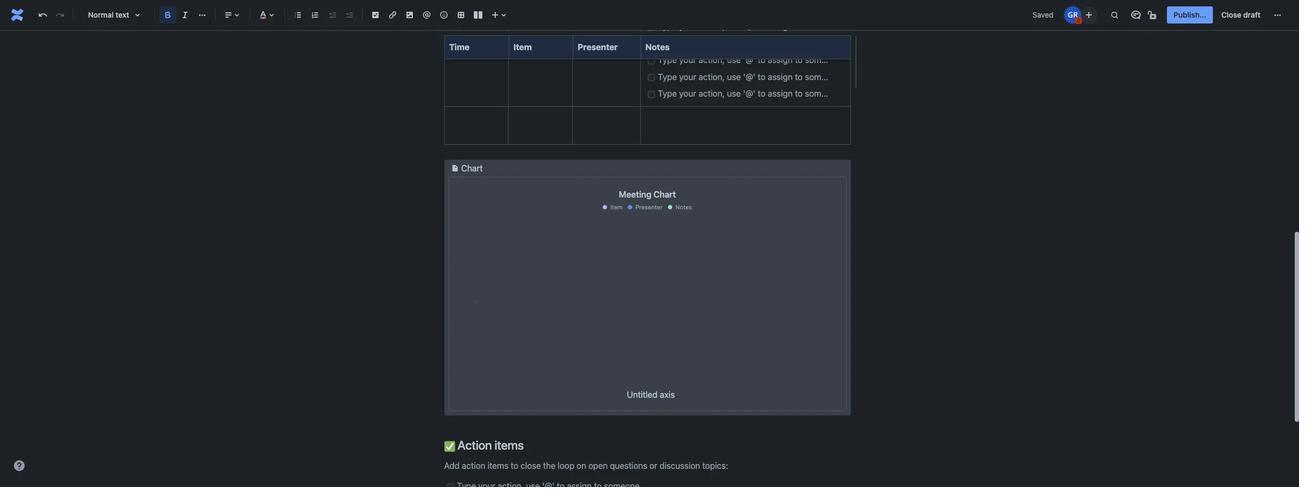 Task type: vqa. For each thing, say whether or not it's contained in the screenshot.
Search field
no



Task type: describe. For each thing, give the bounding box(es) containing it.
0 horizontal spatial chart
[[461, 164, 483, 174]]

items
[[495, 438, 524, 453]]

link image
[[386, 9, 399, 21]]

invite to edit image
[[1083, 8, 1096, 21]]

mention image
[[420, 9, 433, 21]]

publish...
[[1174, 10, 1207, 19]]

close
[[1222, 10, 1242, 19]]

chart image
[[449, 162, 461, 175]]

1 horizontal spatial notes
[[676, 204, 692, 211]]

text
[[116, 10, 129, 19]]

help image
[[13, 460, 26, 473]]

:white_check_mark: image
[[444, 442, 455, 452]]

table image
[[455, 9, 468, 21]]

redo ⌘⇧z image
[[53, 9, 66, 21]]

0 horizontal spatial presenter
[[577, 42, 618, 52]]

meeting chart
[[619, 190, 676, 200]]

:white_check_mark: image
[[444, 442, 455, 452]]

saved
[[1033, 10, 1054, 19]]

confluence image
[[9, 6, 26, 24]]

time
[[449, 42, 469, 52]]

undo ⌘z image
[[36, 9, 49, 21]]

1 horizontal spatial item
[[610, 204, 623, 211]]

publish... button
[[1167, 6, 1213, 24]]

close draft
[[1222, 10, 1261, 19]]

align left image
[[222, 9, 235, 21]]

more image
[[1272, 9, 1284, 21]]

action item image
[[369, 9, 382, 21]]

0 vertical spatial notes
[[645, 42, 670, 52]]



Task type: locate. For each thing, give the bounding box(es) containing it.
0 vertical spatial chart
[[461, 164, 483, 174]]

find and replace image
[[1109, 9, 1121, 21]]

normal text
[[88, 10, 129, 19]]

notes
[[645, 42, 670, 52], [676, 204, 692, 211]]

bold ⌘b image
[[162, 9, 174, 21]]

indent tab image
[[343, 9, 356, 21]]

layouts image
[[472, 9, 485, 21]]

1 vertical spatial notes
[[676, 204, 692, 211]]

presenter
[[577, 42, 618, 52], [636, 204, 663, 211]]

comment icon image
[[1130, 9, 1143, 21]]

0 horizontal spatial notes
[[645, 42, 670, 52]]

1 vertical spatial chart
[[654, 190, 676, 200]]

draft
[[1244, 10, 1261, 19]]

more formatting image
[[196, 9, 209, 21]]

confluence image
[[9, 6, 26, 24]]

chart
[[461, 164, 483, 174], [654, 190, 676, 200]]

0 horizontal spatial item
[[513, 42, 532, 52]]

numbered list ⌘⇧7 image
[[309, 9, 321, 21]]

meeting
[[619, 190, 652, 200]]

normal
[[88, 10, 114, 19]]

normal text button
[[78, 3, 150, 27]]

action items
[[455, 438, 524, 453]]

1 vertical spatial presenter
[[636, 204, 663, 211]]

italic ⌘i image
[[179, 9, 192, 21]]

action
[[458, 438, 492, 453]]

1 horizontal spatial chart
[[654, 190, 676, 200]]

0 vertical spatial presenter
[[577, 42, 618, 52]]

bullet list ⌘⇧8 image
[[292, 9, 304, 21]]

editable content region
[[438, 0, 858, 488]]

outdent ⇧tab image
[[326, 9, 339, 21]]

close draft button
[[1215, 6, 1267, 24]]

xychart image
[[449, 214, 846, 401]]

1 vertical spatial item
[[610, 204, 623, 211]]

item
[[513, 42, 532, 52], [610, 204, 623, 211]]

greg robinson image
[[1065, 6, 1082, 24]]

0 vertical spatial item
[[513, 42, 532, 52]]

no restrictions image
[[1147, 9, 1160, 21]]

1 horizontal spatial presenter
[[636, 204, 663, 211]]

emoji image
[[438, 9, 450, 21]]

add image, video, or file image
[[403, 9, 416, 21]]



